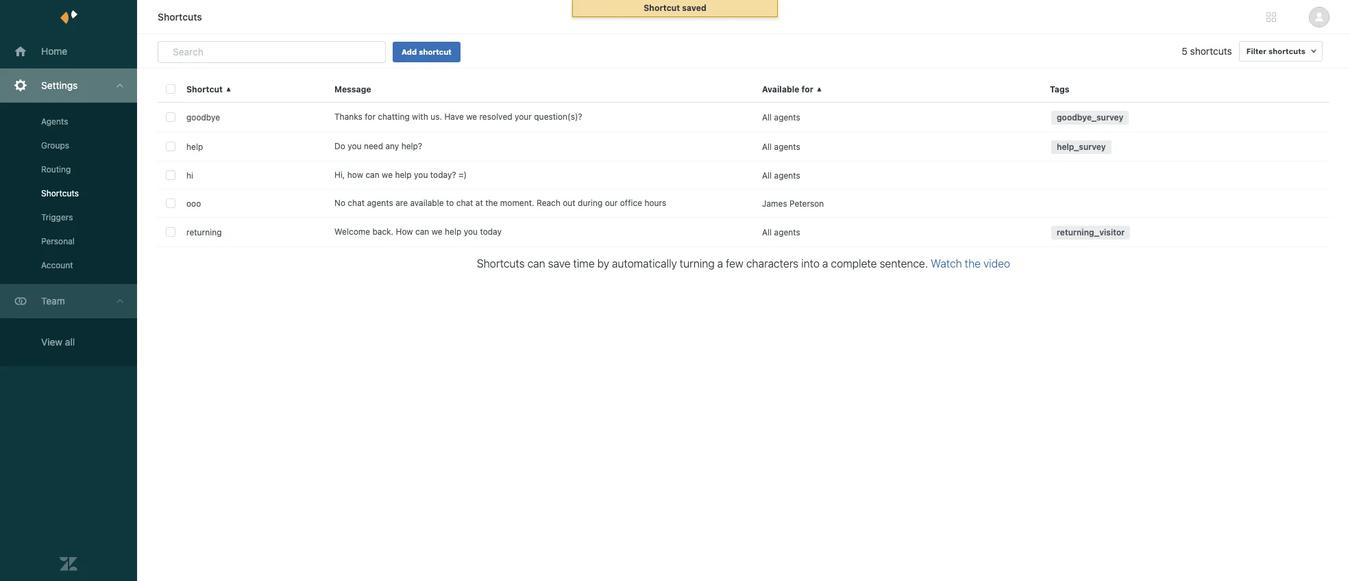 Task type: locate. For each thing, give the bounding box(es) containing it.
a left few
[[717, 258, 723, 270]]

for right the available
[[802, 84, 813, 94]]

0 horizontal spatial chat
[[348, 198, 365, 208]]

chatting
[[378, 112, 410, 122]]

0 horizontal spatial shortcuts
[[41, 188, 79, 199]]

1 vertical spatial shortcuts
[[41, 188, 79, 199]]

ooo
[[186, 198, 201, 209]]

row
[[158, 75, 1329, 103], [158, 103, 1329, 132], [158, 132, 1329, 162], [158, 162, 1329, 190], [158, 190, 1329, 218], [158, 218, 1329, 247]]

4 all agents cell from the top
[[754, 218, 1042, 247]]

4 all from the top
[[762, 227, 772, 237]]

2 all agents from the top
[[762, 142, 800, 152]]

the right at
[[485, 198, 498, 208]]

1 cell from the top
[[1042, 162, 1329, 189]]

shortcut left saved
[[644, 3, 680, 13]]

1 horizontal spatial the
[[965, 258, 981, 270]]

all agents
[[762, 112, 800, 122], [762, 142, 800, 152], [762, 170, 800, 181], [762, 227, 800, 237]]

we down available
[[432, 227, 442, 237]]

row containing welcome back. how can we help you today
[[158, 218, 1329, 247]]

chat left at
[[456, 198, 473, 208]]

a
[[717, 258, 723, 270], [822, 258, 828, 270]]

1 all from the top
[[762, 112, 772, 122]]

3 all agents cell from the top
[[754, 162, 1042, 189]]

1 vertical spatial can
[[415, 227, 429, 237]]

1 vertical spatial for
[[365, 112, 376, 122]]

all agents cell
[[754, 103, 1042, 132], [754, 132, 1042, 161], [754, 162, 1042, 189], [754, 218, 1042, 247]]

no chat agents are available to chat at the moment. reach out during our office hours
[[334, 198, 666, 208]]

how
[[347, 170, 363, 180]]

1 horizontal spatial chat
[[456, 198, 473, 208]]

5 shortcuts
[[1182, 45, 1232, 57]]

watch
[[931, 258, 962, 270]]

2 horizontal spatial help
[[445, 227, 461, 237]]

0 vertical spatial cell
[[1042, 162, 1329, 189]]

0 horizontal spatial for
[[365, 112, 376, 122]]

2 vertical spatial help
[[445, 227, 461, 237]]

1 a from the left
[[717, 258, 723, 270]]

0 vertical spatial shortcuts
[[158, 11, 202, 23]]

with
[[412, 112, 428, 122]]

chat
[[348, 198, 365, 208], [456, 198, 473, 208]]

0 horizontal spatial can
[[366, 170, 379, 180]]

0 vertical spatial the
[[485, 198, 498, 208]]

your
[[515, 112, 532, 122]]

help_survey
[[1057, 142, 1106, 152]]

0 vertical spatial help
[[186, 142, 203, 152]]

shortcuts right 5
[[1190, 45, 1232, 57]]

row containing shortcut
[[158, 75, 1329, 103]]

agents
[[41, 116, 68, 127]]

shortcut up the goodbye
[[186, 84, 223, 94]]

help
[[186, 142, 203, 152], [395, 170, 412, 180], [445, 227, 461, 237]]

shortcuts right filter at the right top of page
[[1268, 47, 1305, 56]]

shortcut
[[644, 3, 680, 13], [186, 84, 223, 94]]

0 vertical spatial shortcut
[[644, 3, 680, 13]]

all for =)
[[762, 170, 772, 181]]

we right have
[[466, 112, 477, 122]]

1 horizontal spatial help
[[395, 170, 412, 180]]

welcome back. how can we help you today
[[334, 227, 502, 237]]

tags column header
[[1042, 75, 1329, 103]]

james
[[762, 198, 787, 209]]

2 all from the top
[[762, 142, 772, 152]]

3 all from the top
[[762, 170, 772, 181]]

out
[[563, 198, 575, 208]]

zendesk products image
[[1266, 12, 1276, 22]]

1 horizontal spatial for
[[802, 84, 813, 94]]

0 horizontal spatial you
[[348, 141, 362, 151]]

us.
[[430, 112, 442, 122]]

all for today
[[762, 227, 772, 237]]

2 vertical spatial shortcuts
[[477, 258, 525, 270]]

2 row from the top
[[158, 103, 1329, 132]]

4 all agents from the top
[[762, 227, 800, 237]]

1 row from the top
[[158, 75, 1329, 103]]

goodbye
[[186, 112, 220, 122]]

shortcuts can save time by automatically turning a few characters into a complete sentence. watch the video
[[477, 258, 1010, 270]]

4 row from the top
[[158, 162, 1329, 190]]

shortcut inside shortcut column header
[[186, 84, 223, 94]]

0 horizontal spatial a
[[717, 258, 723, 270]]

you right do
[[348, 141, 362, 151]]

need
[[364, 141, 383, 151]]

do you need any help?
[[334, 141, 422, 151]]

chat right no
[[348, 198, 365, 208]]

2 horizontal spatial we
[[466, 112, 477, 122]]

1 horizontal spatial you
[[414, 170, 428, 180]]

1 all agents from the top
[[762, 112, 800, 122]]

office
[[620, 198, 642, 208]]

the left the video
[[965, 258, 981, 270]]

1 all agents cell from the top
[[754, 103, 1042, 132]]

shortcuts inside button
[[1268, 47, 1305, 56]]

0 horizontal spatial shortcut
[[186, 84, 223, 94]]

2 vertical spatial we
[[432, 227, 442, 237]]

james peterson cell
[[754, 190, 1042, 217]]

5
[[1182, 45, 1187, 57]]

all
[[762, 112, 772, 122], [762, 142, 772, 152], [762, 170, 772, 181], [762, 227, 772, 237]]

0 horizontal spatial shortcuts
[[1190, 45, 1232, 57]]

for
[[802, 84, 813, 94], [365, 112, 376, 122]]

1 vertical spatial shortcut
[[186, 84, 223, 94]]

cell
[[1042, 162, 1329, 189], [1042, 190, 1329, 217]]

2 horizontal spatial you
[[464, 227, 478, 237]]

you left today
[[464, 227, 478, 237]]

filter
[[1246, 47, 1266, 56]]

shortcuts
[[1190, 45, 1232, 57], [1268, 47, 1305, 56]]

at
[[475, 198, 483, 208]]

3 row from the top
[[158, 132, 1329, 162]]

hi, how can we help you today? =)
[[334, 170, 467, 180]]

reach
[[537, 198, 560, 208]]

can right how on the left of page
[[415, 227, 429, 237]]

6 row from the top
[[158, 218, 1329, 247]]

you
[[348, 141, 362, 151], [414, 170, 428, 180], [464, 227, 478, 237]]

help down to
[[445, 227, 461, 237]]

routing
[[41, 164, 71, 175]]

2 all agents cell from the top
[[754, 132, 1042, 161]]

0 vertical spatial for
[[802, 84, 813, 94]]

table
[[158, 75, 1340, 582]]

0 vertical spatial we
[[466, 112, 477, 122]]

tags
[[1050, 84, 1069, 94]]

all agents for help_survey
[[762, 142, 800, 152]]

row containing no chat agents are available to chat at the moment. reach out during our office hours
[[158, 190, 1329, 218]]

agents for help_survey
[[774, 142, 800, 152]]

can right how
[[366, 170, 379, 180]]

for for available
[[802, 84, 813, 94]]

add shortcut
[[402, 47, 452, 56]]

characters
[[746, 258, 799, 270]]

2 horizontal spatial can
[[527, 258, 545, 270]]

can
[[366, 170, 379, 180], [415, 227, 429, 237], [527, 258, 545, 270]]

all agents cell for returning_visitor
[[754, 218, 1042, 247]]

1 chat from the left
[[348, 198, 365, 208]]

hi
[[186, 170, 193, 181]]

1 vertical spatial the
[[965, 258, 981, 270]]

the
[[485, 198, 498, 208], [965, 258, 981, 270]]

view
[[41, 336, 62, 348]]

can left save
[[527, 258, 545, 270]]

for right thanks
[[365, 112, 376, 122]]

shortcuts for filter shortcuts
[[1268, 47, 1305, 56]]

Search field
[[173, 46, 361, 58]]

2 chat from the left
[[456, 198, 473, 208]]

complete
[[831, 258, 877, 270]]

0 vertical spatial can
[[366, 170, 379, 180]]

automatically
[[612, 258, 677, 270]]

james peterson
[[762, 198, 824, 209]]

thanks
[[334, 112, 362, 122]]

2 vertical spatial can
[[527, 258, 545, 270]]

table containing shortcuts can save time by automatically turning a few characters into a complete sentence.
[[158, 75, 1340, 582]]

help up hi
[[186, 142, 203, 152]]

help up are
[[395, 170, 412, 180]]

2 cell from the top
[[1042, 190, 1329, 217]]

we down any
[[382, 170, 393, 180]]

1 vertical spatial cell
[[1042, 190, 1329, 217]]

1 horizontal spatial shortcuts
[[158, 11, 202, 23]]

2 vertical spatial you
[[464, 227, 478, 237]]

1 horizontal spatial a
[[822, 258, 828, 270]]

a right into
[[822, 258, 828, 270]]

0 horizontal spatial help
[[186, 142, 203, 152]]

5 row from the top
[[158, 190, 1329, 218]]

1 horizontal spatial shortcut
[[644, 3, 680, 13]]

you left today?
[[414, 170, 428, 180]]

shortcuts
[[158, 11, 202, 23], [41, 188, 79, 199], [477, 258, 525, 270]]

by
[[597, 258, 609, 270]]

how
[[396, 227, 413, 237]]

for inside available for column header
[[802, 84, 813, 94]]

1 horizontal spatial shortcuts
[[1268, 47, 1305, 56]]

we
[[466, 112, 477, 122], [382, 170, 393, 180], [432, 227, 442, 237]]

agents
[[774, 112, 800, 122], [774, 142, 800, 152], [774, 170, 800, 181], [367, 198, 393, 208], [774, 227, 800, 237]]

0 horizontal spatial we
[[382, 170, 393, 180]]

0 horizontal spatial the
[[485, 198, 498, 208]]

saved
[[682, 3, 706, 13]]

1 horizontal spatial can
[[415, 227, 429, 237]]



Task type: describe. For each thing, give the bounding box(es) containing it.
add
[[402, 47, 417, 56]]

agents for returning_visitor
[[774, 227, 800, 237]]

watch the video link
[[931, 258, 1010, 270]]

to
[[446, 198, 454, 208]]

hours
[[644, 198, 666, 208]]

all agents cell for goodbye_survey
[[754, 103, 1042, 132]]

agents for goodbye_survey
[[774, 112, 800, 122]]

sentence.
[[880, 258, 928, 270]]

help?
[[401, 141, 422, 151]]

all for resolved
[[762, 112, 772, 122]]

1 vertical spatial help
[[395, 170, 412, 180]]

row containing thanks for chatting with us. have we resolved your question(s)?
[[158, 103, 1329, 132]]

1 vertical spatial we
[[382, 170, 393, 180]]

all agents for returning_visitor
[[762, 227, 800, 237]]

have
[[444, 112, 464, 122]]

shortcut column header
[[178, 75, 326, 103]]

our
[[605, 198, 618, 208]]

welcome
[[334, 227, 370, 237]]

few
[[726, 258, 743, 270]]

shortcut
[[419, 47, 452, 56]]

message column header
[[326, 75, 754, 103]]

do
[[334, 141, 345, 151]]

goodbye_survey
[[1057, 112, 1123, 123]]

team
[[41, 295, 65, 307]]

shortcut for shortcut saved
[[644, 3, 680, 13]]

=)
[[458, 170, 467, 180]]

2 a from the left
[[822, 258, 828, 270]]

1 vertical spatial you
[[414, 170, 428, 180]]

thanks for chatting with us. have we resolved your question(s)?
[[334, 112, 582, 122]]

moment.
[[500, 198, 534, 208]]

all agents for goodbye_survey
[[762, 112, 800, 122]]

for for thanks
[[365, 112, 376, 122]]

video
[[983, 258, 1010, 270]]

shortcuts for 5 shortcuts
[[1190, 45, 1232, 57]]

0 vertical spatial you
[[348, 141, 362, 151]]

personal
[[41, 236, 75, 247]]

time
[[573, 258, 595, 270]]

shortcut for shortcut
[[186, 84, 223, 94]]

today
[[480, 227, 502, 237]]

resolved
[[479, 112, 512, 122]]

hi,
[[334, 170, 345, 180]]

into
[[801, 258, 820, 270]]

triggers
[[41, 212, 73, 223]]

returning_visitor
[[1057, 228, 1125, 238]]

available for column header
[[754, 75, 1042, 103]]

home
[[41, 45, 67, 57]]

2 horizontal spatial shortcuts
[[477, 258, 525, 270]]

cell for agents
[[1042, 162, 1329, 189]]

3 all agents from the top
[[762, 170, 800, 181]]

groups
[[41, 140, 69, 151]]

question(s)?
[[534, 112, 582, 122]]

account
[[41, 260, 73, 271]]

are
[[396, 198, 408, 208]]

available
[[762, 84, 799, 94]]

view all
[[41, 336, 75, 348]]

returning
[[186, 227, 222, 237]]

row containing do you need any help?
[[158, 132, 1329, 162]]

filter shortcuts
[[1246, 47, 1305, 56]]

save
[[548, 258, 571, 270]]

message
[[334, 84, 371, 94]]

cell for peterson
[[1042, 190, 1329, 217]]

today?
[[430, 170, 456, 180]]

any
[[385, 141, 399, 151]]

shortcut saved
[[644, 3, 706, 13]]

settings
[[41, 79, 78, 91]]

turning
[[680, 258, 715, 270]]

1 horizontal spatial we
[[432, 227, 442, 237]]

add shortcut button
[[393, 42, 460, 62]]

available for
[[762, 84, 813, 94]]

during
[[578, 198, 603, 208]]

all
[[65, 336, 75, 348]]

filter shortcuts button
[[1239, 41, 1323, 62]]

row containing hi, how can we help you today? =)
[[158, 162, 1329, 190]]

the inside row
[[485, 198, 498, 208]]

available
[[410, 198, 444, 208]]

no
[[334, 198, 345, 208]]

back.
[[372, 227, 393, 237]]

peterson
[[789, 198, 824, 209]]

all agents cell for help_survey
[[754, 132, 1042, 161]]



Task type: vqa. For each thing, say whether or not it's contained in the screenshot.
top agent
no



